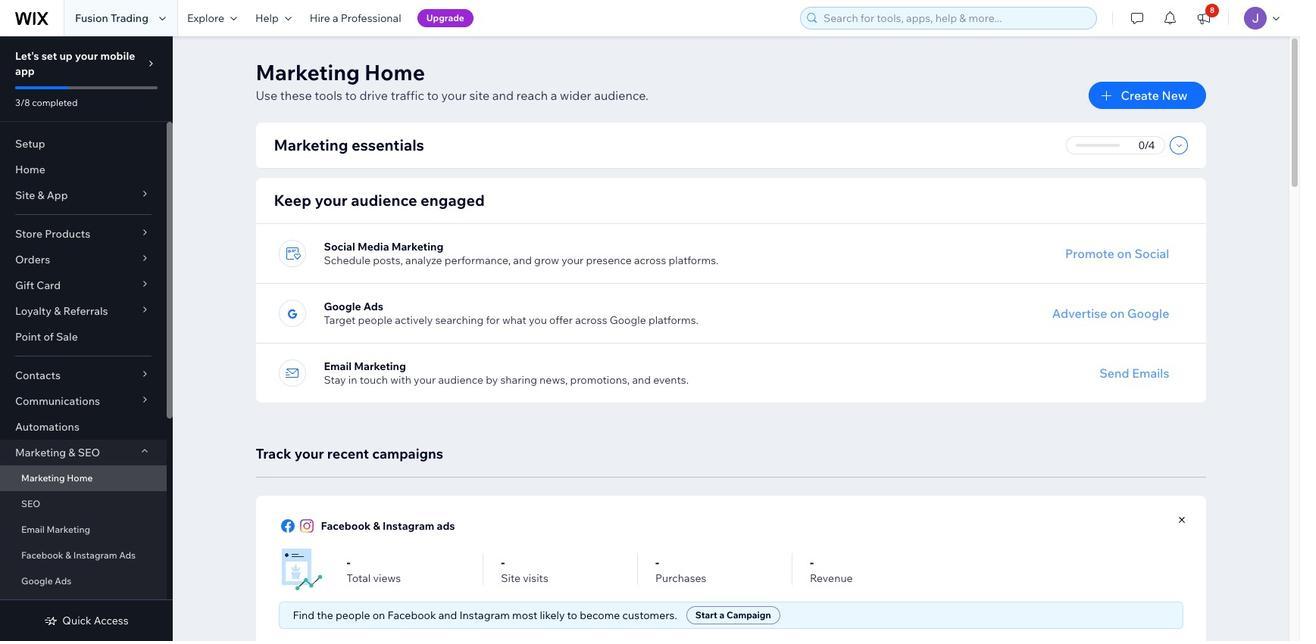 Task type: locate. For each thing, give the bounding box(es) containing it.
1 vertical spatial facebook
[[21, 550, 63, 561]]

1 horizontal spatial site
[[501, 572, 521, 586]]

instagram left most
[[460, 609, 510, 623]]

recent
[[327, 446, 369, 463]]

3 - from the left
[[655, 555, 659, 571]]

your inside the social media marketing schedule posts, analyze performance, and grow your presence across platforms.
[[562, 254, 584, 267]]

audience.
[[594, 88, 649, 103]]

mobile
[[100, 49, 135, 63]]

0 horizontal spatial ads
[[55, 576, 71, 587]]

your inside marketing home use these tools to drive traffic to your site and reach a wider audience.
[[441, 88, 467, 103]]

1 horizontal spatial instagram
[[383, 520, 434, 533]]

create new button
[[1089, 82, 1206, 109]]

instagram
[[383, 520, 434, 533], [73, 550, 117, 561], [460, 609, 510, 623]]

for
[[486, 314, 500, 327]]

& inside popup button
[[68, 446, 75, 460]]

facebook & instagram ads
[[21, 550, 136, 561]]

ads inside google ads target people actively searching for what you offer across google platforms.
[[364, 300, 383, 314]]

1 vertical spatial instagram
[[73, 550, 117, 561]]

on for promote
[[1117, 246, 1132, 261]]

- up total
[[347, 555, 351, 571]]

marketing essentials
[[274, 136, 424, 155]]

instagram left ads on the bottom left of page
[[383, 520, 434, 533]]

to right traffic
[[427, 88, 439, 103]]

the
[[317, 609, 333, 623]]

& left app
[[37, 189, 44, 202]]

1 horizontal spatial facebook
[[321, 520, 371, 533]]

seo up email marketing
[[21, 499, 40, 510]]

a inside button
[[720, 610, 725, 621]]

instagram inside 'sidebar' element
[[73, 550, 117, 561]]

1 vertical spatial site
[[501, 572, 521, 586]]

people right target
[[358, 314, 392, 327]]

0 horizontal spatial instagram
[[73, 550, 117, 561]]

advertise on google button
[[1034, 300, 1188, 327]]

a right the hire
[[333, 11, 338, 25]]

essentials
[[352, 136, 424, 155]]

ads
[[437, 520, 455, 533]]

0 horizontal spatial across
[[575, 314, 607, 327]]

1 vertical spatial email
[[21, 524, 45, 536]]

0 horizontal spatial social
[[324, 240, 355, 254]]

& inside dropdown button
[[54, 305, 61, 318]]

ads down email marketing link
[[119, 550, 136, 561]]

home down the marketing & seo popup button
[[67, 473, 93, 484]]

to
[[345, 88, 357, 103], [427, 88, 439, 103], [567, 609, 577, 623]]

purchases
[[655, 572, 707, 586]]

google ads link
[[0, 569, 167, 595]]

& up marketing home link in the bottom left of the page
[[68, 446, 75, 460]]

what
[[502, 314, 526, 327]]

let's
[[15, 49, 39, 63]]

to right the 'likely'
[[567, 609, 577, 623]]

marketing right stay
[[354, 360, 406, 374]]

marketing inside popup button
[[15, 446, 66, 460]]

2 vertical spatial ads
[[55, 576, 71, 587]]

a for hire
[[333, 11, 338, 25]]

facebook down views
[[388, 609, 436, 623]]

2 horizontal spatial facebook
[[388, 609, 436, 623]]

2 horizontal spatial ads
[[364, 300, 383, 314]]

- up find the people on facebook and instagram most likely to become customers.
[[501, 555, 505, 571]]

1 horizontal spatial home
[[67, 473, 93, 484]]

promote on social button
[[1047, 240, 1188, 267]]

site inside - site visits
[[501, 572, 521, 586]]

0 / 4
[[1138, 139, 1155, 152]]

facebook right instagram icon at the bottom left of page
[[321, 520, 371, 533]]

your right track
[[295, 446, 324, 463]]

advertise
[[1052, 306, 1107, 321]]

platforms. inside google ads target people actively searching for what you offer across google platforms.
[[649, 314, 699, 327]]

email left touch
[[324, 360, 352, 374]]

2 horizontal spatial to
[[567, 609, 577, 623]]

0 horizontal spatial site
[[15, 189, 35, 202]]

hire
[[310, 11, 330, 25]]

0 horizontal spatial audience
[[351, 191, 417, 210]]

posts,
[[373, 254, 403, 267]]

& inside dropdown button
[[37, 189, 44, 202]]

and inside email marketing stay in touch with your audience by sharing news, promotions, and events.
[[632, 374, 651, 387]]

- inside - total views
[[347, 555, 351, 571]]

site left visits
[[501, 572, 521, 586]]

promote on social
[[1065, 246, 1170, 261]]

facebook & instagram ads link
[[0, 543, 167, 569]]

marketing home link
[[0, 466, 167, 492]]

to right tools
[[345, 88, 357, 103]]

help button
[[246, 0, 301, 36]]

email
[[324, 360, 352, 374], [21, 524, 45, 536]]

hire a professional
[[310, 11, 401, 25]]

professional
[[341, 11, 401, 25]]

1 vertical spatial on
[[1110, 306, 1125, 321]]

email inside 'sidebar' element
[[21, 524, 45, 536]]

platforms. inside the social media marketing schedule posts, analyze performance, and grow your presence across platforms.
[[669, 254, 719, 267]]

quick
[[62, 614, 91, 628]]

0 horizontal spatial a
[[333, 11, 338, 25]]

0 vertical spatial email
[[324, 360, 352, 374]]

on right advertise
[[1110, 306, 1125, 321]]

3/8
[[15, 97, 30, 108]]

/
[[1145, 139, 1148, 152]]

8
[[1210, 5, 1215, 15]]

&
[[37, 189, 44, 202], [54, 305, 61, 318], [68, 446, 75, 460], [373, 520, 380, 533], [65, 550, 71, 561]]

email inside email marketing stay in touch with your audience by sharing news, promotions, and events.
[[324, 360, 352, 374]]

4 - from the left
[[810, 555, 814, 571]]

you
[[529, 314, 547, 327]]

audience left by
[[438, 374, 483, 387]]

marketing down automations
[[15, 446, 66, 460]]

1 vertical spatial ads
[[119, 550, 136, 561]]

- up the revenue
[[810, 555, 814, 571]]

0 vertical spatial across
[[634, 254, 666, 267]]

marketing right media
[[391, 240, 444, 254]]

offer
[[549, 314, 573, 327]]

home inside marketing home use these tools to drive traffic to your site and reach a wider audience.
[[365, 59, 425, 86]]

- for - revenue
[[810, 555, 814, 571]]

ads for google ads target people actively searching for what you offer across google platforms.
[[364, 300, 383, 314]]

store products button
[[0, 221, 167, 247]]

1 vertical spatial audience
[[438, 374, 483, 387]]

a left 'wider'
[[551, 88, 557, 103]]

home for marketing home
[[67, 473, 93, 484]]

home for marketing home use these tools to drive traffic to your site and reach a wider audience.
[[365, 59, 425, 86]]

0 vertical spatial seo
[[78, 446, 100, 460]]

- inside - revenue
[[810, 555, 814, 571]]

social right promote
[[1135, 246, 1170, 261]]

facebook inside 'sidebar' element
[[21, 550, 63, 561]]

1 horizontal spatial email
[[324, 360, 352, 374]]

email up facebook & instagram ads
[[21, 524, 45, 536]]

on down views
[[373, 609, 385, 623]]

email for email marketing stay in touch with your audience by sharing news, promotions, and events.
[[324, 360, 352, 374]]

& up - total views
[[373, 520, 380, 533]]

your right with
[[414, 374, 436, 387]]

social media marketing schedule posts, analyze performance, and grow your presence across platforms.
[[324, 240, 719, 267]]

site & app button
[[0, 183, 167, 208]]

0 vertical spatial on
[[1117, 246, 1132, 261]]

& for loyalty & referrals
[[54, 305, 61, 318]]

0 vertical spatial ads
[[364, 300, 383, 314]]

1 - from the left
[[347, 555, 351, 571]]

audience up media
[[351, 191, 417, 210]]

gift
[[15, 279, 34, 292]]

fusion trading
[[75, 11, 149, 25]]

people right the
[[336, 609, 370, 623]]

2 vertical spatial home
[[67, 473, 93, 484]]

seo up marketing home link in the bottom left of the page
[[78, 446, 100, 460]]

0 horizontal spatial seo
[[21, 499, 40, 510]]

2 - from the left
[[501, 555, 505, 571]]

& right loyalty
[[54, 305, 61, 318]]

google down facebook & instagram ads
[[21, 576, 53, 587]]

2 horizontal spatial a
[[720, 610, 725, 621]]

let's set up your mobile app
[[15, 49, 135, 78]]

your right up
[[75, 49, 98, 63]]

0 vertical spatial a
[[333, 11, 338, 25]]

explore
[[187, 11, 224, 25]]

quick access
[[62, 614, 129, 628]]

social left media
[[324, 240, 355, 254]]

ads down facebook & instagram ads
[[55, 576, 71, 587]]

2 horizontal spatial home
[[365, 59, 425, 86]]

track your recent campaigns
[[256, 446, 443, 463]]

instagram for ads
[[383, 520, 434, 533]]

across
[[634, 254, 666, 267], [575, 314, 607, 327]]

on right promote
[[1117, 246, 1132, 261]]

social
[[324, 240, 355, 254], [1135, 246, 1170, 261]]

facebook
[[321, 520, 371, 533], [21, 550, 63, 561], [388, 609, 436, 623]]

a
[[333, 11, 338, 25], [551, 88, 557, 103], [720, 610, 725, 621]]

home link
[[0, 157, 167, 183]]

loyalty
[[15, 305, 52, 318]]

home up traffic
[[365, 59, 425, 86]]

loyalty & referrals button
[[0, 299, 167, 324]]

1 vertical spatial home
[[15, 163, 45, 177]]

facebook up google ads
[[21, 550, 63, 561]]

0 vertical spatial home
[[365, 59, 425, 86]]

platforms.
[[669, 254, 719, 267], [649, 314, 699, 327]]

1 vertical spatial seo
[[21, 499, 40, 510]]

across right offer
[[575, 314, 607, 327]]

people
[[358, 314, 392, 327], [336, 609, 370, 623]]

google up emails
[[1127, 306, 1170, 321]]

point
[[15, 330, 41, 344]]

- inside - site visits
[[501, 555, 505, 571]]

site left app
[[15, 189, 35, 202]]

sharing
[[500, 374, 537, 387]]

1 horizontal spatial seo
[[78, 446, 100, 460]]

1 vertical spatial platforms.
[[649, 314, 699, 327]]

& for facebook & instagram ads
[[373, 520, 380, 533]]

0 horizontal spatial email
[[21, 524, 45, 536]]

- inside - purchases
[[655, 555, 659, 571]]

1 horizontal spatial to
[[427, 88, 439, 103]]

traffic
[[391, 88, 424, 103]]

on
[[1117, 246, 1132, 261], [1110, 306, 1125, 321], [373, 609, 385, 623]]

across inside the social media marketing schedule posts, analyze performance, and grow your presence across platforms.
[[634, 254, 666, 267]]

0 vertical spatial platforms.
[[669, 254, 719, 267]]

card
[[37, 279, 61, 292]]

create new
[[1121, 88, 1188, 103]]

seo
[[78, 446, 100, 460], [21, 499, 40, 510]]

grow
[[534, 254, 559, 267]]

0 vertical spatial instagram
[[383, 520, 434, 533]]

0 vertical spatial people
[[358, 314, 392, 327]]

marketing up facebook & instagram ads
[[47, 524, 90, 536]]

a inside marketing home use these tools to drive traffic to your site and reach a wider audience.
[[551, 88, 557, 103]]

create
[[1121, 88, 1159, 103]]

promotions,
[[570, 374, 630, 387]]

google ads target people actively searching for what you offer across google platforms.
[[324, 300, 699, 327]]

tools
[[315, 88, 342, 103]]

-
[[347, 555, 351, 571], [501, 555, 505, 571], [655, 555, 659, 571], [810, 555, 814, 571]]

0 vertical spatial facebook
[[321, 520, 371, 533]]

audience inside email marketing stay in touch with your audience by sharing news, promotions, and events.
[[438, 374, 483, 387]]

home down "setup"
[[15, 163, 45, 177]]

communications button
[[0, 389, 167, 414]]

seo inside popup button
[[78, 446, 100, 460]]

2 vertical spatial a
[[720, 610, 725, 621]]

& down email marketing
[[65, 550, 71, 561]]

presence
[[586, 254, 632, 267]]

your left the site
[[441, 88, 467, 103]]

1 horizontal spatial a
[[551, 88, 557, 103]]

point of sale link
[[0, 324, 167, 350]]

google inside button
[[1127, 306, 1170, 321]]

ads right target
[[364, 300, 383, 314]]

0 horizontal spatial facebook
[[21, 550, 63, 561]]

across inside google ads target people actively searching for what you offer across google platforms.
[[575, 314, 607, 327]]

use
[[256, 88, 277, 103]]

send emails
[[1100, 366, 1170, 381]]

visits
[[523, 572, 548, 586]]

your right grow
[[562, 254, 584, 267]]

a right start
[[720, 610, 725, 621]]

instagram icon image
[[297, 517, 316, 536]]

marketing
[[256, 59, 360, 86], [274, 136, 348, 155], [391, 240, 444, 254], [354, 360, 406, 374], [15, 446, 66, 460], [21, 473, 65, 484], [47, 524, 90, 536]]

2 vertical spatial instagram
[[460, 609, 510, 623]]

1 horizontal spatial across
[[634, 254, 666, 267]]

1 horizontal spatial audience
[[438, 374, 483, 387]]

- up purchases
[[655, 555, 659, 571]]

likely
[[540, 609, 565, 623]]

across right presence
[[634, 254, 666, 267]]

1 vertical spatial across
[[575, 314, 607, 327]]

marketing up the these
[[256, 59, 360, 86]]

facebook for facebook & instagram ads
[[321, 520, 371, 533]]

0 vertical spatial site
[[15, 189, 35, 202]]

1 vertical spatial a
[[551, 88, 557, 103]]

instagram down email marketing link
[[73, 550, 117, 561]]

google
[[324, 300, 361, 314], [1127, 306, 1170, 321], [610, 314, 646, 327], [21, 576, 53, 587]]

setup link
[[0, 131, 167, 157]]

1 horizontal spatial social
[[1135, 246, 1170, 261]]



Task type: describe. For each thing, give the bounding box(es) containing it.
customers.
[[622, 609, 677, 623]]

keep your audience engaged
[[274, 191, 485, 210]]

4
[[1148, 139, 1155, 152]]

in
[[348, 374, 357, 387]]

- for - total views
[[347, 555, 351, 571]]

google down presence
[[610, 314, 646, 327]]

upgrade
[[426, 12, 464, 23]]

1 horizontal spatial ads
[[119, 550, 136, 561]]

total
[[347, 572, 371, 586]]

& for facebook & instagram ads
[[65, 550, 71, 561]]

marketing & seo
[[15, 446, 100, 460]]

email for email marketing
[[21, 524, 45, 536]]

orders button
[[0, 247, 167, 273]]

hire a professional link
[[301, 0, 410, 36]]

up
[[59, 49, 73, 63]]

trading
[[111, 11, 149, 25]]

emails
[[1132, 366, 1170, 381]]

facebook & instagram ads
[[321, 520, 455, 533]]

app
[[15, 64, 35, 78]]

8 button
[[1187, 0, 1221, 36]]

help
[[255, 11, 279, 25]]

reach
[[516, 88, 548, 103]]

views
[[373, 572, 401, 586]]

automations
[[15, 421, 79, 434]]

promote
[[1065, 246, 1115, 261]]

marketing inside email marketing stay in touch with your audience by sharing news, promotions, and events.
[[354, 360, 406, 374]]

drive
[[360, 88, 388, 103]]

fb ads image
[[278, 547, 324, 593]]

keep
[[274, 191, 311, 210]]

0 horizontal spatial to
[[345, 88, 357, 103]]

products
[[45, 227, 90, 241]]

revenue
[[810, 572, 853, 586]]

platforms. for promote
[[669, 254, 719, 267]]

store
[[15, 227, 42, 241]]

- total views
[[347, 555, 401, 586]]

google down schedule
[[324, 300, 361, 314]]

instagram for ads
[[73, 550, 117, 561]]

gift card button
[[0, 273, 167, 299]]

a for start
[[720, 610, 725, 621]]

campaign
[[727, 610, 771, 621]]

loyalty & referrals
[[15, 305, 108, 318]]

google ads
[[21, 576, 71, 587]]

quick access button
[[44, 614, 129, 628]]

sidebar element
[[0, 36, 173, 642]]

automations link
[[0, 414, 167, 440]]

email marketing link
[[0, 518, 167, 543]]

facebook for facebook & instagram ads
[[21, 550, 63, 561]]

media
[[358, 240, 389, 254]]

setup
[[15, 137, 45, 151]]

site & app
[[15, 189, 68, 202]]

google inside 'sidebar' element
[[21, 576, 53, 587]]

social inside button
[[1135, 246, 1170, 261]]

0 horizontal spatial home
[[15, 163, 45, 177]]

your inside email marketing stay in touch with your audience by sharing news, promotions, and events.
[[414, 374, 436, 387]]

advertise on google
[[1052, 306, 1170, 321]]

marketing inside the social media marketing schedule posts, analyze performance, and grow your presence across platforms.
[[391, 240, 444, 254]]

actively
[[395, 314, 433, 327]]

platforms. for advertise
[[649, 314, 699, 327]]

touch
[[360, 374, 388, 387]]

and inside the social media marketing schedule posts, analyze performance, and grow your presence across platforms.
[[513, 254, 532, 267]]

target
[[324, 314, 356, 327]]

send emails button
[[1081, 360, 1188, 387]]

marketing home use these tools to drive traffic to your site and reach a wider audience.
[[256, 59, 649, 103]]

email marketing
[[21, 524, 90, 536]]

ads for google ads
[[55, 576, 71, 587]]

events.
[[653, 374, 689, 387]]

- site visits
[[501, 555, 548, 586]]

most
[[512, 609, 537, 623]]

marketing down marketing & seo
[[21, 473, 65, 484]]

your inside let's set up your mobile app
[[75, 49, 98, 63]]

find the people on facebook and instagram most likely to become customers.
[[293, 609, 677, 623]]

set
[[41, 49, 57, 63]]

gift card
[[15, 279, 61, 292]]

marketing inside marketing home use these tools to drive traffic to your site and reach a wider audience.
[[256, 59, 360, 86]]

communications
[[15, 395, 100, 408]]

performance,
[[445, 254, 511, 267]]

& for marketing & seo
[[68, 446, 75, 460]]

stay
[[324, 374, 346, 387]]

3/8 completed
[[15, 97, 78, 108]]

marketing down the these
[[274, 136, 348, 155]]

referrals
[[63, 305, 108, 318]]

- for - site visits
[[501, 555, 505, 571]]

orders
[[15, 253, 50, 267]]

social inside the social media marketing schedule posts, analyze performance, and grow your presence across platforms.
[[324, 240, 355, 254]]

& for site & app
[[37, 189, 44, 202]]

and inside marketing home use these tools to drive traffic to your site and reach a wider audience.
[[492, 88, 514, 103]]

your right keep
[[315, 191, 348, 210]]

on for advertise
[[1110, 306, 1125, 321]]

- revenue
[[810, 555, 853, 586]]

0 vertical spatial audience
[[351, 191, 417, 210]]

find
[[293, 609, 314, 623]]

2 vertical spatial on
[[373, 609, 385, 623]]

contacts button
[[0, 363, 167, 389]]

contacts
[[15, 369, 61, 383]]

seo link
[[0, 492, 167, 518]]

- for - purchases
[[655, 555, 659, 571]]

1 vertical spatial people
[[336, 609, 370, 623]]

2 vertical spatial facebook
[[388, 609, 436, 623]]

sale
[[56, 330, 78, 344]]

analyze
[[405, 254, 442, 267]]

marketing & seo button
[[0, 440, 167, 466]]

people inside google ads target people actively searching for what you offer across google platforms.
[[358, 314, 392, 327]]

with
[[390, 374, 411, 387]]

2 horizontal spatial instagram
[[460, 609, 510, 623]]

site inside dropdown button
[[15, 189, 35, 202]]

these
[[280, 88, 312, 103]]

store products
[[15, 227, 90, 241]]

email marketing stay in touch with your audience by sharing news, promotions, and events.
[[324, 360, 689, 387]]

Search for tools, apps, help & more... field
[[819, 8, 1092, 29]]

track
[[256, 446, 292, 463]]

upgrade button
[[417, 9, 473, 27]]

start
[[695, 610, 717, 621]]

fusion
[[75, 11, 108, 25]]



Task type: vqa. For each thing, say whether or not it's contained in the screenshot.
8 button
yes



